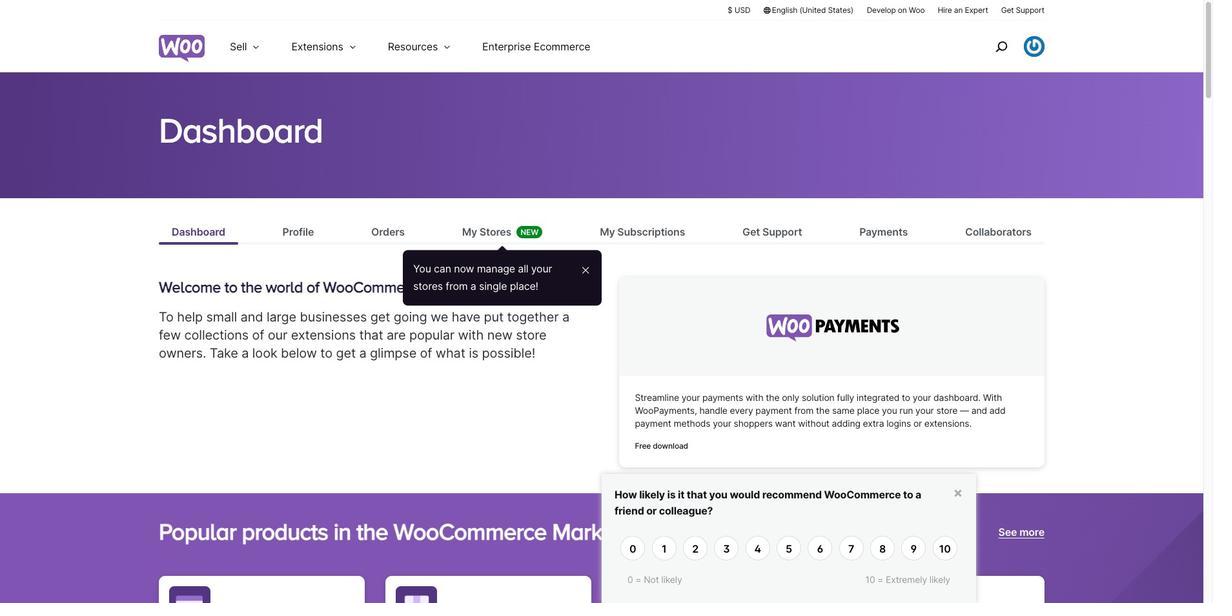Task type: vqa. For each thing, say whether or not it's contained in the screenshot.
the topmost special
no



Task type: describe. For each thing, give the bounding box(es) containing it.
and inside streamline your payments with the only solution fully integrated to your dashboard. with woopayments, handle every payment from the same place you run your store — and add payment methods your shoppers want without adding extra logins or extensions.
[[971, 405, 987, 416]]

your inside you can now manage all your stores from a single place!
[[531, 262, 552, 275]]

a inside you can now manage all your stores from a single place!
[[471, 280, 476, 293]]

all
[[518, 262, 528, 275]]

to inside the 'how likely is it that you would recommend woocommerce to a friend or colleague?'
[[903, 488, 913, 501]]

a left glimpse
[[359, 346, 366, 361]]

stores
[[413, 280, 443, 293]]

1 link
[[652, 536, 676, 560]]

the left the only
[[766, 392, 780, 403]]

subscriptions
[[617, 225, 685, 238]]

integrated
[[857, 392, 900, 403]]

10 for 10 = extremely likely
[[866, 574, 875, 585]]

marketplace
[[552, 519, 677, 544]]

logins
[[887, 418, 911, 429]]

likely inside the 'how likely is it that you would recommend woocommerce to a friend or colleague?'
[[639, 488, 665, 501]]

1
[[662, 542, 667, 555]]

english (united states) button
[[763, 5, 854, 15]]

every
[[730, 405, 753, 416]]

free download
[[635, 441, 688, 451]]

you inside the 'how likely is it that you would recommend woocommerce to a friend or colleague?'
[[709, 488, 728, 501]]

you can now manage all your stores from a single place!
[[413, 262, 555, 293]]

develop
[[867, 5, 896, 15]]

add
[[990, 405, 1006, 416]]

methods
[[674, 418, 711, 429]]

only
[[782, 392, 799, 403]]

our
[[268, 327, 288, 343]]

my subscriptions link
[[587, 224, 698, 242]]

hire
[[938, 5, 952, 15]]

extra
[[863, 418, 884, 429]]

2 link
[[683, 536, 708, 560]]

0 vertical spatial payment
[[756, 405, 792, 416]]

payments
[[859, 225, 908, 238]]

0 vertical spatial dashboard
[[159, 110, 323, 150]]

businesses
[[300, 309, 367, 325]]

take
[[210, 346, 238, 361]]

you
[[413, 262, 431, 275]]

collaborators
[[965, 225, 1032, 238]]

want
[[775, 418, 796, 429]]

see more
[[998, 526, 1045, 538]]

see
[[998, 526, 1017, 538]]

shoppers
[[734, 418, 773, 429]]

3 link
[[714, 536, 739, 560]]

orders link
[[358, 224, 418, 242]]

payments
[[702, 392, 743, 403]]

1 vertical spatial dashboard
[[172, 225, 225, 238]]

collaborators link
[[952, 224, 1045, 242]]

look
[[252, 346, 277, 361]]

world
[[266, 278, 303, 296]]

free
[[635, 441, 651, 451]]

hire an expert
[[938, 5, 988, 15]]

that inside the to help small and large businesses get going we have put together a few collections    of our extensions that are popular with new store owners. take    a look below to get a glimpse of what is possible!
[[359, 327, 383, 343]]

profile
[[283, 225, 314, 238]]

a right the together
[[562, 309, 569, 325]]

put
[[484, 309, 504, 325]]

10 for 10
[[939, 542, 951, 555]]

hire an expert link
[[938, 5, 988, 15]]

expert
[[965, 5, 988, 15]]

store inside streamline your payments with the only solution fully integrated to your dashboard. with woopayments, handle every payment from the same place you run your store — and add payment methods your shoppers want without adding extra logins or extensions.
[[936, 405, 958, 416]]

woocommerce inside the 'how likely is it that you would recommend woocommerce to a friend or colleague?'
[[824, 488, 901, 501]]

service navigation menu element
[[968, 26, 1045, 67]]

my for my stores
[[462, 225, 477, 238]]

3
[[723, 542, 730, 555]]

7
[[848, 542, 854, 555]]

to up small
[[224, 278, 237, 296]]

dashboard.
[[934, 392, 981, 403]]

new
[[487, 327, 512, 343]]

1 vertical spatial get support link
[[730, 224, 815, 242]]

$ usd button
[[728, 5, 750, 15]]

10 = extremely likely
[[866, 574, 950, 585]]

we
[[431, 309, 448, 325]]

my subscriptions
[[600, 225, 685, 238]]

owners.
[[159, 346, 206, 361]]

what
[[436, 346, 465, 361]]

extensions
[[291, 40, 343, 53]]

1 horizontal spatial get
[[1001, 5, 1014, 15]]

not
[[644, 574, 659, 585]]

enterprise ecommerce
[[482, 40, 590, 53]]

run
[[900, 405, 913, 416]]

1 horizontal spatial support
[[1016, 5, 1045, 15]]

with
[[983, 392, 1002, 403]]

glimpse
[[370, 346, 417, 361]]

8
[[879, 542, 886, 555]]

store inside the to help small and large businesses get going we have put together a few collections    of our extensions that are popular with new store owners. take    a look below to get a glimpse of what is possible!
[[516, 327, 547, 343]]

or inside the 'how likely is it that you would recommend woocommerce to a friend or colleague?'
[[646, 504, 657, 517]]

likely for 10
[[930, 574, 950, 585]]

to inside the to help small and large businesses get going we have put together a few collections    of our extensions that are popular with new store owners. take    a look below to get a glimpse of what is possible!
[[320, 346, 332, 361]]

adding
[[832, 418, 861, 429]]

2
[[692, 542, 699, 555]]

profile link
[[270, 224, 327, 242]]

resources
[[388, 40, 438, 53]]

9 link
[[902, 536, 926, 560]]

now
[[454, 262, 474, 275]]

sell button
[[214, 21, 276, 72]]

4
[[754, 542, 761, 555]]

would
[[730, 488, 760, 501]]

is inside the 'how likely is it that you would recommend woocommerce to a friend or colleague?'
[[667, 488, 676, 501]]

recommend
[[762, 488, 822, 501]]

close tooltip image
[[578, 263, 593, 278]]



Task type: locate. For each thing, give the bounding box(es) containing it.
1 horizontal spatial 10
[[939, 542, 951, 555]]

1 horizontal spatial is
[[667, 488, 676, 501]]

that left the are
[[359, 327, 383, 343]]

0 horizontal spatial or
[[646, 504, 657, 517]]

streamline your payments with the only solution fully integrated to your dashboard. with woopayments, handle every payment from the same place you run your store — and add payment methods your shoppers want without adding extra logins or extensions.
[[635, 392, 1006, 429]]

to inside streamline your payments with the only solution fully integrated to your dashboard. with woopayments, handle every payment from the same place you run your store — and add payment methods your shoppers want without adding extra logins or extensions.
[[902, 392, 910, 403]]

or right friend
[[646, 504, 657, 517]]

and inside the to help small and large businesses get going we have put together a few collections    of our extensions that are popular with new store owners. take    a look below to get a glimpse of what is possible!
[[241, 309, 263, 325]]

0 left 1
[[630, 542, 636, 555]]

ecommerce
[[534, 40, 590, 53]]

0 horizontal spatial from
[[446, 280, 468, 293]]

0 for 0
[[630, 542, 636, 555]]

support
[[1016, 5, 1045, 15], [762, 225, 802, 238]]

place!
[[510, 280, 538, 293]]

0 vertical spatial that
[[359, 327, 383, 343]]

0 horizontal spatial get
[[742, 225, 760, 238]]

a left single
[[471, 280, 476, 293]]

0 horizontal spatial =
[[636, 574, 641, 585]]

enterprise
[[482, 40, 531, 53]]

dashboard link
[[159, 224, 238, 242]]

handle
[[699, 405, 728, 416]]

or right logins
[[913, 418, 922, 429]]

0 left the not
[[628, 574, 633, 585]]

or inside streamline your payments with the only solution fully integrated to your dashboard. with woopayments, handle every payment from the same place you run your store — and add payment methods your shoppers want without adding extra logins or extensions.
[[913, 418, 922, 429]]

1 horizontal spatial store
[[936, 405, 958, 416]]

1 horizontal spatial with
[[746, 392, 763, 403]]

english
[[772, 5, 798, 15]]

woo
[[909, 5, 925, 15]]

1 horizontal spatial from
[[794, 405, 814, 416]]

0 vertical spatial is
[[469, 346, 478, 361]]

in
[[334, 519, 351, 544]]

fully
[[837, 392, 854, 403]]

get up the are
[[370, 309, 390, 325]]

to
[[159, 309, 174, 325]]

0 vertical spatial get
[[1001, 5, 1014, 15]]

0 for 0 = not likely
[[628, 574, 633, 585]]

are
[[387, 327, 406, 343]]

and left the large
[[241, 309, 263, 325]]

1 vertical spatial woocommerce
[[394, 519, 547, 544]]

collections
[[184, 327, 249, 343]]

open account menu image
[[1024, 36, 1045, 57]]

your right all
[[531, 262, 552, 275]]

a up the 9 link
[[916, 488, 921, 501]]

10 link
[[933, 536, 957, 560]]

to up the 9 link
[[903, 488, 913, 501]]

is right "what" on the left bottom of page
[[469, 346, 478, 361]]

colleague?
[[659, 504, 713, 517]]

below
[[281, 346, 317, 361]]

0 horizontal spatial with
[[458, 327, 484, 343]]

0 horizontal spatial 10
[[866, 574, 875, 585]]

help
[[177, 309, 203, 325]]

payment up the want
[[756, 405, 792, 416]]

likely right how
[[639, 488, 665, 501]]

on
[[898, 5, 907, 15]]

how likely is it that you would recommend woocommerce to a friend or colleague?
[[615, 488, 921, 517]]

0 horizontal spatial woocommerce
[[394, 519, 547, 544]]

enterprise ecommerce link
[[467, 21, 606, 72]]

1 vertical spatial store
[[936, 405, 958, 416]]

streamline
[[635, 392, 679, 403]]

the left world
[[241, 278, 262, 296]]

0 vertical spatial or
[[913, 418, 922, 429]]

that
[[359, 327, 383, 343], [687, 488, 707, 501]]

5
[[786, 542, 792, 555]]

2 my from the left
[[600, 225, 615, 238]]

1 vertical spatial get support
[[742, 225, 802, 238]]

few
[[159, 327, 181, 343]]

friend
[[615, 504, 644, 517]]

products
[[242, 519, 328, 544]]

your up run
[[913, 392, 931, 403]]

dashboard
[[159, 110, 323, 150], [172, 225, 225, 238]]

from inside you can now manage all your stores from a single place!
[[446, 280, 468, 293]]

0 horizontal spatial you
[[709, 488, 728, 501]]

can
[[434, 262, 451, 275]]

welcome to the world of woocommerce!
[[159, 278, 428, 296]]

likely for 0
[[661, 574, 682, 585]]

1 vertical spatial get
[[742, 225, 760, 238]]

10 inside 10 link
[[939, 542, 951, 555]]

7 link
[[839, 536, 864, 560]]

and right —
[[971, 405, 987, 416]]

possible!
[[482, 346, 535, 361]]

from up 'without'
[[794, 405, 814, 416]]

search image
[[991, 36, 1012, 57]]

your up the methods
[[682, 392, 700, 403]]

0 vertical spatial with
[[458, 327, 484, 343]]

6 link
[[808, 536, 832, 560]]

1 vertical spatial or
[[646, 504, 657, 517]]

more
[[1020, 526, 1045, 538]]

payment down woopayments,
[[635, 418, 671, 429]]

0 vertical spatial store
[[516, 327, 547, 343]]

of up the look
[[252, 327, 264, 343]]

popular
[[159, 519, 236, 544]]

my for my subscriptions
[[600, 225, 615, 238]]

1 vertical spatial support
[[762, 225, 802, 238]]

with inside streamline your payments with the only solution fully integrated to your dashboard. with woopayments, handle every payment from the same place you run your store — and add payment methods your shoppers want without adding extra logins or extensions.
[[746, 392, 763, 403]]

you left would
[[709, 488, 728, 501]]

0 horizontal spatial payment
[[635, 418, 671, 429]]

states)
[[828, 5, 854, 15]]

orders
[[371, 225, 405, 238]]

and
[[241, 309, 263, 325], [971, 405, 987, 416]]

popular products in the woocommerce marketplace
[[159, 519, 677, 544]]

usd
[[735, 5, 750, 15]]

my left stores
[[462, 225, 477, 238]]

together
[[507, 309, 559, 325]]

large
[[267, 309, 296, 325]]

1 horizontal spatial you
[[882, 405, 897, 416]]

get down extensions
[[336, 346, 356, 361]]

9
[[911, 542, 917, 555]]

2 horizontal spatial of
[[420, 346, 432, 361]]

that inside the 'how likely is it that you would recommend woocommerce to a friend or colleague?'
[[687, 488, 707, 501]]

0 vertical spatial you
[[882, 405, 897, 416]]

1 vertical spatial from
[[794, 405, 814, 416]]

going
[[394, 309, 427, 325]]

my left subscriptions
[[600, 225, 615, 238]]

0 vertical spatial woocommerce
[[824, 488, 901, 501]]

1 vertical spatial that
[[687, 488, 707, 501]]

0 horizontal spatial of
[[252, 327, 264, 343]]

of down popular
[[420, 346, 432, 361]]

that right it
[[687, 488, 707, 501]]

the down 'solution'
[[816, 405, 830, 416]]

same
[[832, 405, 855, 416]]

1 vertical spatial 10
[[866, 574, 875, 585]]

get
[[1001, 5, 1014, 15], [742, 225, 760, 238]]

likely right the not
[[661, 574, 682, 585]]

0 horizontal spatial get support
[[742, 225, 802, 238]]

to down extensions
[[320, 346, 332, 361]]

1 vertical spatial get
[[336, 346, 356, 361]]

1 my from the left
[[462, 225, 477, 238]]

stores
[[480, 225, 511, 238]]

1 horizontal spatial that
[[687, 488, 707, 501]]

download
[[653, 441, 688, 451]]

1 vertical spatial is
[[667, 488, 676, 501]]

1 horizontal spatial my
[[600, 225, 615, 238]]

1 vertical spatial payment
[[635, 418, 671, 429]]

1 = from the left
[[636, 574, 641, 585]]

$
[[728, 5, 732, 15]]

1 horizontal spatial woocommerce
[[824, 488, 901, 501]]

an
[[954, 5, 963, 15]]

0 horizontal spatial get
[[336, 346, 356, 361]]

is left it
[[667, 488, 676, 501]]

woocommerce image
[[159, 35, 205, 62]]

from
[[446, 280, 468, 293], [794, 405, 814, 416]]

1 horizontal spatial =
[[878, 574, 883, 585]]

the right in
[[357, 519, 388, 544]]

0 vertical spatial get support
[[1001, 5, 1045, 15]]

0 horizontal spatial get support link
[[730, 224, 815, 242]]

1 horizontal spatial get support link
[[1001, 5, 1045, 15]]

0 vertical spatial 10
[[939, 542, 951, 555]]

my
[[462, 225, 477, 238], [600, 225, 615, 238]]

0 link
[[621, 536, 645, 560]]

2 = from the left
[[878, 574, 883, 585]]

1 vertical spatial with
[[746, 392, 763, 403]]

store up extensions.
[[936, 405, 958, 416]]

develop on woo link
[[867, 5, 925, 15]]

is
[[469, 346, 478, 361], [667, 488, 676, 501]]

= for 0
[[636, 574, 641, 585]]

or
[[913, 418, 922, 429], [646, 504, 657, 517]]

a left the look
[[242, 346, 249, 361]]

0
[[630, 542, 636, 555], [628, 574, 633, 585]]

store down the together
[[516, 327, 547, 343]]

0 horizontal spatial that
[[359, 327, 383, 343]]

from down now
[[446, 280, 468, 293]]

1 vertical spatial and
[[971, 405, 987, 416]]

0 horizontal spatial store
[[516, 327, 547, 343]]

(united
[[800, 5, 826, 15]]

1 horizontal spatial or
[[913, 418, 922, 429]]

a
[[471, 280, 476, 293], [562, 309, 569, 325], [242, 346, 249, 361], [359, 346, 366, 361], [916, 488, 921, 501]]

is inside the to help small and large businesses get going we have put together a few collections    of our extensions that are popular with new store owners. take    a look below to get a glimpse of what is possible!
[[469, 346, 478, 361]]

0 horizontal spatial support
[[762, 225, 802, 238]]

get support
[[1001, 5, 1045, 15], [742, 225, 802, 238]]

solution
[[802, 392, 835, 403]]

you inside streamline your payments with the only solution fully integrated to your dashboard. with woopayments, handle every payment from the same place you run your store — and add payment methods your shoppers want without adding extra logins or extensions.
[[882, 405, 897, 416]]

1 horizontal spatial and
[[971, 405, 987, 416]]

with down have
[[458, 327, 484, 343]]

0 vertical spatial of
[[307, 278, 319, 296]]

1 vertical spatial you
[[709, 488, 728, 501]]

8 link
[[870, 536, 895, 560]]

extensions
[[291, 327, 356, 343]]

woocommerce!
[[323, 278, 428, 296]]

with up every
[[746, 392, 763, 403]]

likely down 10 link
[[930, 574, 950, 585]]

0 vertical spatial from
[[446, 280, 468, 293]]

your down handle
[[713, 418, 731, 429]]

= for 10
[[878, 574, 883, 585]]

how
[[615, 488, 637, 501]]

a inside the 'how likely is it that you would recommend woocommerce to a friend or colleague?'
[[916, 488, 921, 501]]

1 horizontal spatial get support
[[1001, 5, 1045, 15]]

to up run
[[902, 392, 910, 403]]

1 horizontal spatial get
[[370, 309, 390, 325]]

english (united states)
[[772, 5, 854, 15]]

you up logins
[[882, 405, 897, 416]]

0 vertical spatial and
[[241, 309, 263, 325]]

with
[[458, 327, 484, 343], [746, 392, 763, 403]]

0 vertical spatial 0
[[630, 542, 636, 555]]

of right world
[[307, 278, 319, 296]]

store
[[516, 327, 547, 343], [936, 405, 958, 416]]

it
[[678, 488, 685, 501]]

the
[[241, 278, 262, 296], [766, 392, 780, 403], [816, 405, 830, 416], [357, 519, 388, 544]]

0 vertical spatial support
[[1016, 5, 1045, 15]]

= left extremely
[[878, 574, 883, 585]]

0 vertical spatial get support link
[[1001, 5, 1045, 15]]

0 horizontal spatial my
[[462, 225, 477, 238]]

0 horizontal spatial is
[[469, 346, 478, 361]]

2 vertical spatial of
[[420, 346, 432, 361]]

1 horizontal spatial payment
[[756, 405, 792, 416]]

6
[[817, 542, 823, 555]]

extensions.
[[924, 418, 972, 429]]

0 = not likely
[[628, 574, 682, 585]]

extremely
[[886, 574, 927, 585]]

= left the not
[[636, 574, 641, 585]]

you can now manage all your stores from a single place! tooltip
[[403, 250, 602, 306]]

likely
[[639, 488, 665, 501], [661, 574, 682, 585], [930, 574, 950, 585]]

from inside streamline your payments with the only solution fully integrated to your dashboard. with woopayments, handle every payment from the same place you run your store — and add payment methods your shoppers want without adding extra logins or extensions.
[[794, 405, 814, 416]]

0 horizontal spatial and
[[241, 309, 263, 325]]

0 vertical spatial get
[[370, 309, 390, 325]]

with inside the to help small and large businesses get going we have put together a few collections    of our extensions that are popular with new store owners. take    a look below to get a glimpse of what is possible!
[[458, 327, 484, 343]]

1 vertical spatial 0
[[628, 574, 633, 585]]

1 vertical spatial of
[[252, 327, 264, 343]]

10 down 8 link
[[866, 574, 875, 585]]

10 right 9
[[939, 542, 951, 555]]

1 horizontal spatial of
[[307, 278, 319, 296]]

your right run
[[916, 405, 934, 416]]



